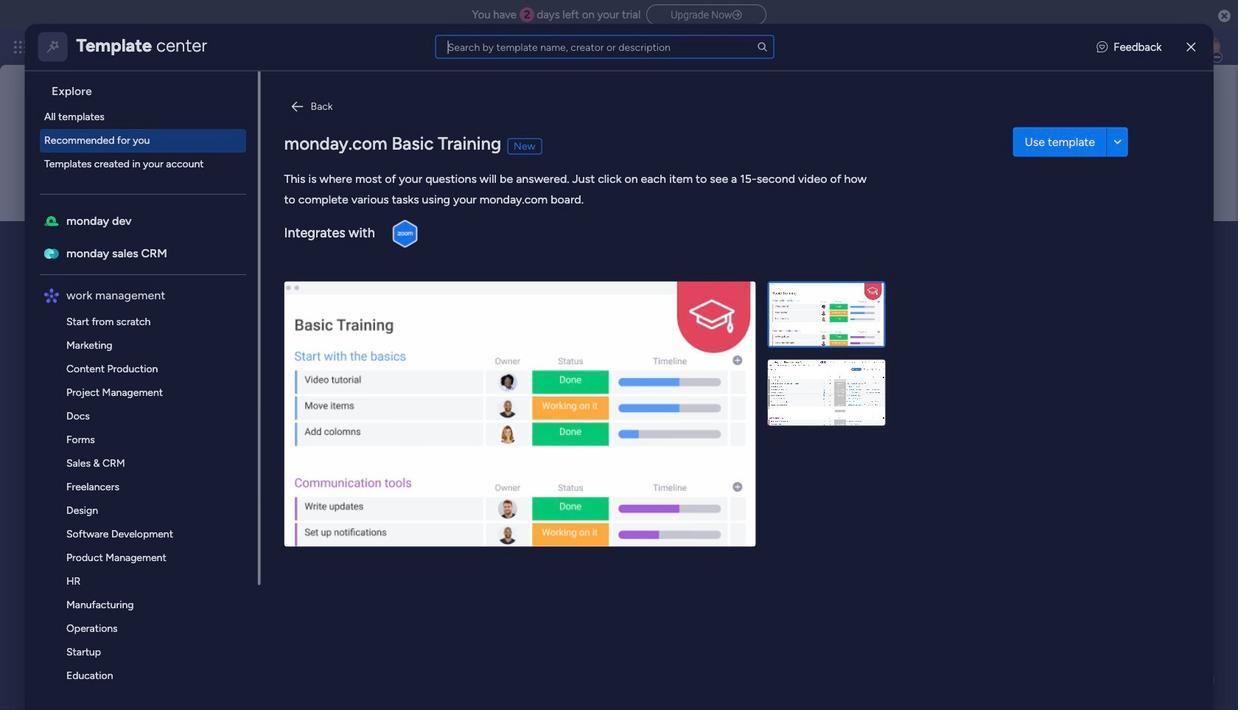 Task type: describe. For each thing, give the bounding box(es) containing it.
close image
[[1187, 41, 1196, 52]]

dapulse close image
[[1219, 9, 1231, 24]]

v2 user feedback image
[[1097, 39, 1109, 55]]

select product image
[[13, 40, 28, 55]]

search image
[[757, 41, 769, 53]]

dapulse rightstroke image
[[733, 10, 742, 21]]

work management templates element
[[40, 310, 258, 710]]



Task type: vqa. For each thing, say whether or not it's contained in the screenshot.
top Nov
no



Task type: locate. For each thing, give the bounding box(es) containing it.
list box
[[31, 71, 261, 710]]

explore element
[[40, 105, 258, 176]]

Search by template name, creator or description search field
[[436, 35, 775, 59]]

heading
[[40, 71, 258, 105]]

None field
[[169, 228, 1034, 259]]

james peterson image
[[1198, 35, 1221, 59]]

search everything image
[[1111, 40, 1125, 55]]

None search field
[[436, 35, 775, 59]]

help image
[[1143, 40, 1158, 55]]



